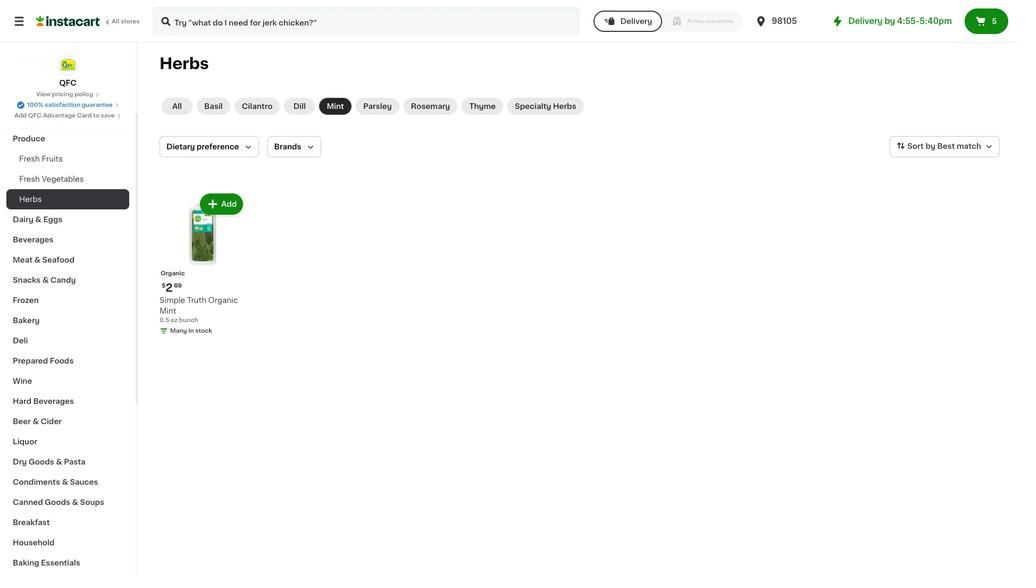 Task type: describe. For each thing, give the bounding box(es) containing it.
best match
[[937, 143, 981, 150]]

many
[[170, 328, 187, 334]]

wine
[[13, 378, 32, 385]]

$
[[162, 283, 166, 289]]

0 horizontal spatial qfc
[[28, 113, 42, 119]]

add qfc advantage card to save
[[14, 113, 115, 119]]

simple truth organic mint 0.5 oz bunch
[[160, 297, 238, 324]]

dry goods & pasta
[[13, 458, 85, 466]]

all link
[[162, 98, 193, 115]]

mint link
[[319, 98, 352, 115]]

& for dairy
[[35, 216, 41, 223]]

fresh vegetables
[[19, 176, 84, 183]]

98105 button
[[755, 6, 819, 36]]

fresh for fresh fruits
[[19, 155, 40, 163]]

deli
[[13, 337, 28, 345]]

household
[[13, 539, 55, 547]]

fresh vegetables link
[[6, 169, 129, 189]]

herbs link
[[6, 189, 129, 210]]

recipes
[[13, 95, 44, 102]]

guarantee
[[82, 102, 113, 108]]

beer
[[13, 418, 31, 425]]

add button
[[201, 195, 242, 214]]

add for add
[[221, 201, 237, 208]]

rosemary link
[[404, 98, 458, 115]]

dill
[[293, 103, 306, 110]]

1 vertical spatial beverages
[[33, 398, 74, 405]]

thanksgiving link
[[6, 109, 129, 129]]

instacart logo image
[[36, 15, 100, 28]]

buy it again link
[[6, 29, 129, 50]]

hard
[[13, 398, 31, 405]]

frozen link
[[6, 290, 129, 311]]

pricing
[[52, 91, 73, 97]]

specialty herbs
[[515, 103, 576, 110]]

basil
[[204, 103, 223, 110]]

& for beer
[[33, 418, 39, 425]]

best
[[937, 143, 955, 150]]

prepared
[[13, 357, 48, 365]]

condiments & sauces link
[[6, 472, 129, 493]]

2 vertical spatial herbs
[[19, 196, 42, 203]]

by for delivery
[[885, 17, 895, 25]]

5 button
[[965, 9, 1008, 34]]

0 vertical spatial mint
[[327, 103, 344, 110]]

dairy & eggs
[[13, 216, 62, 223]]

0 horizontal spatial organic
[[161, 271, 185, 277]]

sauces
[[70, 479, 98, 486]]

rosemary
[[411, 103, 450, 110]]

all for all
[[172, 103, 182, 110]]

100% satisfaction guarantee button
[[17, 99, 119, 110]]

satisfaction
[[45, 102, 80, 108]]

fresh fruits
[[19, 155, 63, 163]]

canned goods & soups
[[13, 499, 104, 506]]

liquor
[[13, 438, 37, 446]]

4:55-
[[897, 17, 920, 25]]

breakfast
[[13, 519, 50, 527]]

all for all stores
[[112, 19, 119, 24]]

& left soups
[[72, 499, 78, 506]]

baking essentials
[[13, 560, 80, 567]]

delivery button
[[594, 11, 662, 32]]

lists link
[[6, 50, 129, 71]]

dietary preference
[[166, 143, 239, 151]]

Best match Sort by field
[[890, 136, 1000, 157]]

buy
[[30, 36, 45, 43]]

parsley
[[363, 103, 392, 110]]

pasta
[[64, 458, 85, 466]]

0 vertical spatial qfc
[[59, 79, 76, 87]]

Search field
[[153, 7, 579, 35]]

delivery for delivery by 4:55-5:40pm
[[849, 17, 883, 25]]

beverages link
[[6, 230, 129, 250]]

fresh fruits link
[[6, 149, 129, 169]]

vegetables
[[42, 176, 84, 183]]

preference
[[197, 143, 239, 151]]

bakery link
[[6, 311, 129, 331]]

fruits
[[42, 155, 63, 163]]

parsley link
[[356, 98, 399, 115]]

meat & seafood link
[[6, 250, 129, 270]]

foods
[[50, 357, 74, 365]]

candy
[[50, 277, 76, 284]]

snacks
[[13, 277, 41, 284]]

prepared foods link
[[6, 351, 129, 371]]

stores
[[121, 19, 140, 24]]

meat
[[13, 256, 32, 264]]

soups
[[80, 499, 104, 506]]

bakery
[[13, 317, 40, 324]]

liquor link
[[6, 432, 129, 452]]

add qfc advantage card to save link
[[14, 112, 121, 120]]

condiments
[[13, 479, 60, 486]]

thyme link
[[462, 98, 503, 115]]

meat & seafood
[[13, 256, 74, 264]]

prepared foods
[[13, 357, 74, 365]]

beer & cider
[[13, 418, 62, 425]]



Task type: vqa. For each thing, say whether or not it's contained in the screenshot.
"with" inside the The Pillsbury Cinnamon Rolls With Cream Cheese Icing 12.4 Oz
no



Task type: locate. For each thing, give the bounding box(es) containing it.
in
[[188, 328, 194, 334]]

add for add qfc advantage card to save
[[14, 113, 27, 119]]

None search field
[[152, 6, 580, 36]]

goods up condiments
[[29, 458, 54, 466]]

deli link
[[6, 331, 129, 351]]

all left 'basil'
[[172, 103, 182, 110]]

buy it again
[[30, 36, 75, 43]]

qfc up view pricing policy "link"
[[59, 79, 76, 87]]

mint right dill link
[[327, 103, 344, 110]]

snacks & candy
[[13, 277, 76, 284]]

1 horizontal spatial organic
[[208, 297, 238, 304]]

0 vertical spatial all
[[112, 19, 119, 24]]

1 horizontal spatial all
[[172, 103, 182, 110]]

dry goods & pasta link
[[6, 452, 129, 472]]

1 horizontal spatial delivery
[[849, 17, 883, 25]]

cilantro
[[242, 103, 273, 110]]

beverages down dairy & eggs
[[13, 236, 53, 244]]

herbs right specialty
[[553, 103, 576, 110]]

to
[[93, 113, 99, 119]]

0 horizontal spatial add
[[14, 113, 27, 119]]

0 horizontal spatial by
[[885, 17, 895, 25]]

fresh down fresh fruits
[[19, 176, 40, 183]]

2
[[166, 283, 173, 294]]

2 fresh from the top
[[19, 176, 40, 183]]

1 vertical spatial all
[[172, 103, 182, 110]]

add inside 'button'
[[221, 201, 237, 208]]

qfc down 100%
[[28, 113, 42, 119]]

goods
[[29, 458, 54, 466], [45, 499, 70, 506]]

brands button
[[267, 136, 321, 157]]

1 vertical spatial herbs
[[553, 103, 576, 110]]

dry
[[13, 458, 27, 466]]

& for snacks
[[42, 277, 49, 284]]

5:40pm
[[920, 17, 952, 25]]

0 vertical spatial beverages
[[13, 236, 53, 244]]

1 fresh from the top
[[19, 155, 40, 163]]

canned goods & soups link
[[6, 493, 129, 513]]

goods down condiments & sauces
[[45, 499, 70, 506]]

organic inside the simple truth organic mint 0.5 oz bunch
[[208, 297, 238, 304]]

product group
[[160, 191, 245, 338]]

1 horizontal spatial add
[[221, 201, 237, 208]]

by
[[885, 17, 895, 25], [926, 143, 936, 150]]

household link
[[6, 533, 129, 553]]

produce
[[13, 135, 45, 143]]

mint inside the simple truth organic mint 0.5 oz bunch
[[160, 308, 176, 315]]

1 horizontal spatial mint
[[327, 103, 344, 110]]

brands
[[274, 143, 301, 151]]

& left the eggs
[[35, 216, 41, 223]]

1 horizontal spatial qfc
[[59, 79, 76, 87]]

69
[[174, 283, 182, 289]]

0 vertical spatial by
[[885, 17, 895, 25]]

1 vertical spatial mint
[[160, 308, 176, 315]]

goods for dry
[[29, 458, 54, 466]]

1 vertical spatial organic
[[208, 297, 238, 304]]

card
[[77, 113, 92, 119]]

1 horizontal spatial herbs
[[160, 56, 209, 71]]

herbs
[[160, 56, 209, 71], [553, 103, 576, 110], [19, 196, 42, 203]]

2 horizontal spatial herbs
[[553, 103, 576, 110]]

0 vertical spatial herbs
[[160, 56, 209, 71]]

0 vertical spatial add
[[14, 113, 27, 119]]

herbs up dairy & eggs
[[19, 196, 42, 203]]

delivery inside 'button'
[[620, 18, 652, 25]]

advantage
[[43, 113, 76, 119]]

cider
[[41, 418, 62, 425]]

all
[[112, 19, 119, 24], [172, 103, 182, 110]]

qfc
[[59, 79, 76, 87], [28, 113, 42, 119]]

1 horizontal spatial by
[[926, 143, 936, 150]]

& right beer
[[33, 418, 39, 425]]

0 vertical spatial fresh
[[19, 155, 40, 163]]

& for meat
[[34, 256, 40, 264]]

oz
[[171, 318, 178, 324]]

policy
[[74, 91, 93, 97]]

fresh for fresh vegetables
[[19, 176, 40, 183]]

0 horizontal spatial herbs
[[19, 196, 42, 203]]

delivery by 4:55-5:40pm link
[[831, 15, 952, 28]]

basil link
[[197, 98, 230, 115]]

essentials
[[41, 560, 80, 567]]

qfc logo image
[[58, 55, 78, 76]]

qfc link
[[58, 55, 78, 88]]

sort
[[908, 143, 924, 150]]

mint up 0.5
[[160, 308, 176, 315]]

98105
[[772, 17, 797, 25]]

beverages up cider
[[33, 398, 74, 405]]

add
[[14, 113, 27, 119], [221, 201, 237, 208]]

bunch
[[179, 318, 198, 324]]

1 vertical spatial by
[[926, 143, 936, 150]]

organic up 69
[[161, 271, 185, 277]]

1 vertical spatial add
[[221, 201, 237, 208]]

mint
[[327, 103, 344, 110], [160, 308, 176, 315]]

by left 4:55-
[[885, 17, 895, 25]]

0 horizontal spatial delivery
[[620, 18, 652, 25]]

0 vertical spatial goods
[[29, 458, 54, 466]]

by for sort
[[926, 143, 936, 150]]

wine link
[[6, 371, 129, 391]]

0 horizontal spatial mint
[[160, 308, 176, 315]]

all stores link
[[36, 6, 140, 36]]

& for condiments
[[62, 479, 68, 486]]

produce link
[[6, 129, 129, 149]]

herbs up all link
[[160, 56, 209, 71]]

thanksgiving
[[13, 115, 64, 122]]

delivery
[[849, 17, 883, 25], [620, 18, 652, 25]]

service type group
[[594, 11, 742, 32]]

sort by
[[908, 143, 936, 150]]

organic right truth
[[208, 297, 238, 304]]

hard beverages link
[[6, 391, 129, 412]]

0.5
[[160, 318, 169, 324]]

many in stock
[[170, 328, 212, 334]]

1 vertical spatial fresh
[[19, 176, 40, 183]]

hard beverages
[[13, 398, 74, 405]]

again
[[54, 36, 75, 43]]

dairy & eggs link
[[6, 210, 129, 230]]

all stores
[[112, 19, 140, 24]]

beverages
[[13, 236, 53, 244], [33, 398, 74, 405]]

specialty herbs link
[[508, 98, 584, 115]]

goods for canned
[[45, 499, 70, 506]]

& left sauces
[[62, 479, 68, 486]]

dietary
[[166, 143, 195, 151]]

& right the meat
[[34, 256, 40, 264]]

delivery for delivery
[[620, 18, 652, 25]]

0 vertical spatial organic
[[161, 271, 185, 277]]

fresh down produce
[[19, 155, 40, 163]]

1 vertical spatial goods
[[45, 499, 70, 506]]

canned
[[13, 499, 43, 506]]

it
[[47, 36, 52, 43]]

beer & cider link
[[6, 412, 129, 432]]

0 horizontal spatial all
[[112, 19, 119, 24]]

truth
[[187, 297, 206, 304]]

by inside field
[[926, 143, 936, 150]]

$ 2 69
[[162, 283, 182, 294]]

by right 'sort' at the top of the page
[[926, 143, 936, 150]]

all left stores
[[112, 19, 119, 24]]

1 vertical spatial qfc
[[28, 113, 42, 119]]

baking essentials link
[[6, 553, 129, 573]]

& left pasta
[[56, 458, 62, 466]]

5
[[992, 18, 997, 25]]

organic
[[161, 271, 185, 277], [208, 297, 238, 304]]

simple
[[160, 297, 185, 304]]

dietary preference button
[[160, 136, 259, 157]]

baking
[[13, 560, 39, 567]]

& left candy
[[42, 277, 49, 284]]

match
[[957, 143, 981, 150]]

100%
[[27, 102, 43, 108]]

frozen
[[13, 297, 39, 304]]



